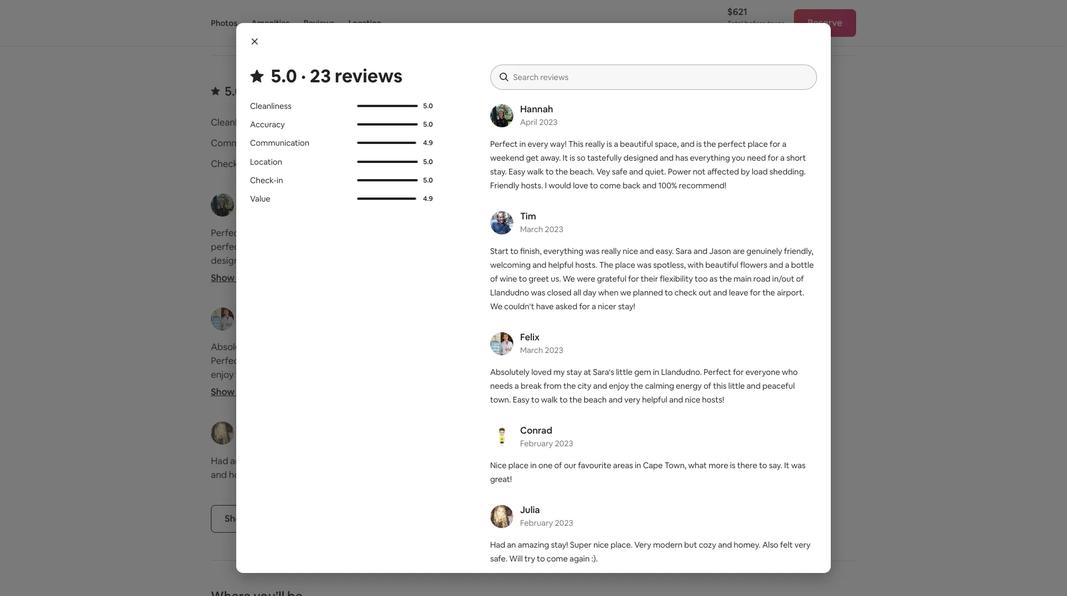 Task type: describe. For each thing, give the bounding box(es) containing it.
february for conrad
[[520, 439, 553, 449]]

0 vertical spatial 4.9
[[423, 138, 433, 148]]

conrad image
[[538, 308, 561, 331]]

0 horizontal spatial leave
[[648, 296, 670, 308]]

away. inside 5.0 · 23 reviews dialog
[[541, 153, 561, 163]]

0 horizontal spatial out
[[614, 296, 628, 308]]

reviews inside button
[[274, 513, 308, 525]]

julia february 2023
[[520, 504, 574, 529]]

:). inside list
[[435, 469, 442, 481]]

conrad for conrad
[[568, 307, 601, 319]]

clear dates button
[[527, 8, 579, 28]]

0 vertical spatial cape
[[713, 341, 736, 353]]

hannah april 2023
[[520, 103, 558, 127]]

0 vertical spatial my
[[283, 341, 296, 353]]

super inside list
[[302, 455, 327, 468]]

an inside list
[[230, 455, 241, 468]]

reserve button
[[794, 9, 857, 37]]

nicer inside list
[[609, 310, 630, 322]]

dates
[[553, 13, 575, 23]]

nice,
[[560, 455, 580, 468]]

2 vertical spatial 4.9
[[423, 194, 433, 203]]

one inside list
[[594, 341, 610, 353]]

hannah for hannah
[[241, 193, 274, 205]]

town, for hannah icon to the bottom
[[738, 341, 763, 353]]

friendly inside list
[[275, 282, 308, 295]]

1 vertical spatial away.
[[349, 241, 372, 253]]

us. inside 5.0 · 23 reviews dialog
[[551, 274, 561, 284]]

0 horizontal spatial who
[[300, 355, 319, 367]]

perfect inside 5.0 · 23 reviews dialog
[[718, 139, 746, 149]]

0 horizontal spatial perfect in every way! this really is a beautiful space, and is the perfect place for a weekend get away. it is so tastefully designed and has everything you need for a short stay. easy walk to the beach. vey safe and quiet. power not affected by load shedding. friendly hosts. i would love to come back and 100% recommend!
[[211, 227, 469, 308]]

very nice, stylish apartment and exceptionally friendly hosts.
[[538, 455, 793, 468]]

friendly
[[734, 455, 766, 468]]

tim
[[520, 210, 537, 223]]

1 vertical spatial i
[[337, 282, 340, 295]]

0 horizontal spatial very
[[376, 455, 395, 468]]

bottle inside list
[[740, 255, 766, 267]]

clear
[[532, 13, 552, 23]]

0 vertical spatial what
[[765, 341, 786, 353]]

very inside 5.0 · 23 reviews dialog
[[635, 540, 652, 551]]

1 vertical spatial hannah image
[[211, 194, 234, 217]]

0 horizontal spatial airport.
[[703, 296, 734, 308]]

power inside 5.0 · 23 reviews dialog
[[668, 167, 692, 177]]

genuinely inside list
[[581, 241, 622, 253]]

0 vertical spatial will
[[341, 469, 356, 481]]

also inside list
[[262, 469, 280, 481]]

when inside list
[[744, 282, 768, 295]]

the inside list
[[784, 241, 800, 253]]

reviews button
[[304, 0, 335, 46]]

everyone inside 5.0 · 23 reviews dialog
[[746, 367, 781, 378]]

2023 inside hannah april 2023
[[539, 117, 558, 127]]

loved inside list
[[258, 341, 281, 353]]

vey inside list
[[290, 269, 306, 281]]

amenities button
[[251, 0, 290, 46]]

so inside list
[[391, 241, 401, 253]]

all inside list
[[716, 282, 725, 295]]

try inside list
[[358, 469, 370, 481]]

2 horizontal spatial location
[[538, 137, 575, 149]]

start inside 5.0 · 23 reviews dialog
[[490, 246, 509, 257]]

hannah image inside list
[[211, 194, 234, 217]]

0 vertical spatial easy.
[[728, 227, 749, 239]]

flowers inside list
[[681, 255, 713, 267]]

0 horizontal spatial affected
[[417, 269, 453, 281]]

has inside list
[[270, 255, 285, 267]]

0 horizontal spatial say.
[[607, 355, 623, 367]]

january
[[568, 435, 598, 445]]

show more button for were
[[538, 272, 596, 284]]

greet inside list
[[550, 269, 573, 281]]

love inside 5.0 · 23 reviews dialog
[[573, 180, 589, 191]]

1 horizontal spatial hannah image
[[490, 104, 513, 127]]

2023 inside julia february 2023
[[555, 518, 574, 529]]

check inside 5.0 · 23 reviews dialog
[[675, 288, 697, 298]]

felt inside 5.0 · 23 reviews dialog
[[781, 540, 793, 551]]

llandudno. inside 5.0 · 23 reviews dialog
[[661, 367, 702, 378]]

llandudno. inside list
[[406, 341, 453, 353]]

exceptionally
[[676, 455, 732, 468]]

felix march 2023
[[520, 331, 564, 356]]

1 horizontal spatial as
[[756, 269, 766, 281]]

town. inside list
[[426, 369, 450, 381]]

at inside 5.0 · 23 reviews dialog
[[584, 367, 592, 378]]

welcoming inside list
[[659, 241, 706, 253]]

this inside 5.0 · 23 reviews dialog
[[714, 381, 727, 391]]

show more button for the
[[211, 386, 269, 398]]

weekend inside list
[[292, 241, 330, 253]]

safe inside 5.0 · 23 reviews dialog
[[612, 167, 628, 177]]

location button
[[349, 0, 382, 46]]

1 horizontal spatial our
[[623, 341, 637, 353]]

great! inside 5.0 · 23 reviews dialog
[[490, 474, 512, 485]]

1 horizontal spatial very
[[538, 455, 558, 468]]

tim march 2023
[[520, 210, 564, 235]]

100% inside 5.0 · 23 reviews dialog
[[659, 180, 678, 191]]

1 horizontal spatial favourite
[[639, 341, 677, 353]]

january 2023
[[568, 435, 618, 445]]

1 horizontal spatial great!
[[651, 355, 676, 367]]

0 vertical spatial check-in
[[211, 158, 249, 170]]

friendly inside 5.0 · 23 reviews dialog
[[490, 180, 520, 191]]

february 2023
[[241, 435, 294, 445]]

llandudno inside list
[[621, 282, 665, 295]]

this inside list
[[330, 369, 346, 381]]

show all 23 reviews button
[[211, 506, 322, 533]]

start to finish, everything was really nice and easy. sara and jason are genuinely friendly, welcoming and helpful hosts.  the place was spotless, with beautiful flowers and a bottle of wine to greet us. we were grateful for their flexibility too as the main road in/out of llandudno was closed all day when we planned to check out and leave for the airport. we couldn't have asked for a nicer stay! inside list
[[538, 227, 800, 322]]

show all 23 reviews
[[225, 513, 308, 525]]

peaceful inside list
[[386, 369, 424, 381]]

0 vertical spatial wine
[[779, 255, 799, 267]]

sara inside list
[[751, 227, 769, 239]]

apartment
[[610, 455, 656, 468]]

1 horizontal spatial their
[[678, 269, 698, 281]]

easy. inside 5.0 · 23 reviews dialog
[[656, 246, 674, 257]]

road inside 5.0 · 23 reviews dialog
[[754, 274, 771, 284]]

1 vertical spatial cleanliness
[[211, 116, 258, 129]]

but inside list
[[433, 455, 448, 468]]

show more for absolutely loved my stay at sara's little gem in llandudno. perfect for everyone who needs a break from the city and enjoy the calming energy of this little and peaceful town. easy to walk to the beach and very helpful and nice hosts!
[[211, 386, 260, 398]]

0 horizontal spatial absolutely
[[211, 341, 256, 353]]

1 vertical spatial back
[[426, 282, 447, 295]]

tim image
[[490, 212, 513, 235]]

0 horizontal spatial quiet.
[[346, 269, 370, 281]]

list containing hannah
[[206, 193, 861, 506]]

peaceful inside 5.0 · 23 reviews dialog
[[763, 381, 795, 391]]

with inside 5.0 · 23 reviews dialog
[[688, 260, 704, 270]]

0 horizontal spatial by
[[455, 269, 466, 281]]

0 vertical spatial areas
[[679, 341, 702, 353]]

reserve
[[808, 17, 843, 29]]

cozy inside list
[[450, 455, 470, 468]]

felix
[[520, 331, 540, 344]]

every inside 5.0 · 23 reviews dialog
[[528, 139, 549, 149]]

not inside list
[[401, 269, 415, 281]]

1 horizontal spatial value
[[538, 158, 562, 170]]

1 horizontal spatial start
[[538, 227, 560, 239]]

0 horizontal spatial ·
[[245, 83, 249, 99]]

energy inside list
[[288, 369, 317, 381]]

conrad february 2023
[[520, 425, 574, 449]]

0 vertical spatial had
[[211, 455, 228, 468]]

$621 total before taxes
[[728, 6, 785, 28]]

one inside 5.0 · 23 reviews dialog
[[539, 461, 553, 471]]

0 horizontal spatial check-
[[211, 158, 241, 170]]

0 vertical spatial location
[[349, 18, 382, 28]]

1 vertical spatial 4.9
[[792, 160, 802, 169]]

report
[[725, 15, 751, 25]]

communication inside 5.0 · 23 reviews dialog
[[250, 138, 310, 148]]

gem inside list
[[376, 341, 395, 353]]

calming inside list
[[252, 369, 286, 381]]

town. inside 5.0 · 23 reviews dialog
[[490, 395, 511, 405]]

recommend! inside 5.0 · 23 reviews dialog
[[679, 180, 727, 191]]

0 horizontal spatial everyone
[[259, 355, 298, 367]]

1 horizontal spatial accuracy
[[538, 116, 578, 129]]

reviews
[[304, 18, 335, 28]]

who inside 5.0 · 23 reviews dialog
[[782, 367, 798, 378]]

from inside list
[[382, 355, 402, 367]]

i inside 5.0 · 23 reviews dialog
[[545, 180, 547, 191]]

try inside 5.0 · 23 reviews dialog
[[525, 554, 535, 564]]

absolutely inside 5.0 · 23 reviews dialog
[[490, 367, 530, 378]]

photos
[[211, 18, 237, 28]]

before
[[745, 19, 766, 28]]

jason inside list
[[538, 241, 563, 253]]

0 horizontal spatial beach
[[271, 383, 297, 395]]

out inside 5.0 · 23 reviews dialog
[[699, 288, 712, 298]]

stylish
[[582, 455, 608, 468]]

0 vertical spatial homey.
[[229, 469, 260, 481]]

calming inside 5.0 · 23 reviews dialog
[[645, 381, 674, 391]]

0 horizontal spatial felt
[[282, 469, 296, 481]]

0 vertical spatial place.
[[349, 455, 374, 468]]

amenities
[[251, 18, 290, 28]]

felix image
[[490, 333, 513, 356]]

taxes
[[768, 19, 785, 28]]

listing
[[768, 15, 791, 25]]

0 horizontal spatial this
[[300, 227, 318, 239]]

all inside 5.0 · 23 reviews dialog
[[574, 288, 581, 298]]

2023 inside conrad february 2023
[[555, 439, 574, 449]]

1 vertical spatial short
[[397, 255, 420, 267]]

0 horizontal spatial friendly,
[[624, 241, 657, 253]]

1 horizontal spatial us.
[[575, 269, 587, 281]]

there inside 5.0 · 23 reviews dialog
[[738, 461, 758, 471]]

0 horizontal spatial tastefully
[[403, 241, 442, 253]]

road inside list
[[561, 282, 581, 295]]

needs inside 5.0 · 23 reviews dialog
[[490, 381, 513, 391]]

0 horizontal spatial spotless,
[[582, 255, 619, 267]]



Task type: vqa. For each thing, say whether or not it's contained in the screenshot.


Task type: locate. For each thing, give the bounding box(es) containing it.
4.9 out of 5.0 image
[[358, 142, 417, 144], [358, 142, 416, 144], [389, 142, 459, 145], [389, 142, 458, 145], [716, 163, 786, 165], [716, 163, 785, 165], [358, 197, 417, 200], [358, 197, 416, 200]]

0 vertical spatial perfect
[[718, 139, 746, 149]]

1 horizontal spatial city
[[578, 381, 592, 391]]

february
[[241, 435, 274, 445], [520, 439, 553, 449], [520, 518, 553, 529]]

our inside 5.0 · 23 reviews dialog
[[564, 461, 577, 471]]

bottle inside 5.0 · 23 reviews dialog
[[792, 260, 814, 270]]

0 horizontal spatial beach.
[[260, 269, 288, 281]]

1 horizontal spatial shedding.
[[770, 167, 806, 177]]

couldn't inside 5.0 · 23 reviews dialog
[[504, 301, 535, 312]]

march for felix
[[520, 345, 543, 356]]

say.
[[607, 355, 623, 367], [769, 461, 783, 471]]

hannah image
[[490, 104, 513, 127], [211, 194, 234, 217]]

cozy
[[450, 455, 470, 468], [699, 540, 717, 551]]

0 vertical spatial gem
[[376, 341, 395, 353]]

1 vertical spatial finish,
[[520, 246, 542, 257]]

beach up 'february 2023'
[[271, 383, 297, 395]]

show more for perfect in every way! this really is a beautiful space, and is the perfect place for a weekend get away. it is so tastefully designed and has everything you need for a short stay. easy walk to the beach. vey safe and quiet. power not affected by load shedding. friendly hosts. i would love to come back and 100% recommend!
[[211, 272, 260, 284]]

stay
[[298, 341, 316, 353], [567, 367, 582, 378]]

1 horizontal spatial this
[[714, 381, 727, 391]]

perfect inside list
[[211, 241, 243, 253]]

1 vertical spatial loved
[[532, 367, 552, 378]]

my down felix march 2023
[[554, 367, 565, 378]]

1 vertical spatial nice
[[490, 461, 507, 471]]

energy inside 5.0 · 23 reviews dialog
[[676, 381, 702, 391]]

1 vertical spatial had
[[490, 540, 506, 551]]

will inside 5.0 · 23 reviews dialog
[[510, 554, 523, 564]]

1 horizontal spatial welcoming
[[659, 241, 706, 253]]

load
[[752, 167, 768, 177], [211, 282, 229, 295]]

0 vertical spatial short
[[787, 153, 807, 163]]

wine
[[779, 255, 799, 267], [500, 274, 517, 284]]

easy.
[[728, 227, 749, 239], [656, 246, 674, 257]]

also
[[262, 469, 280, 481], [763, 540, 779, 551]]

5.0 · 23 reviews inside dialog
[[271, 64, 403, 88]]

reviews inside dialog
[[335, 64, 403, 88]]

with
[[621, 255, 640, 267], [688, 260, 704, 270]]

have
[[536, 301, 554, 312], [538, 310, 559, 322]]

too
[[740, 269, 754, 281], [695, 274, 708, 284]]

list
[[206, 193, 861, 506]]

value inside 5.0 · 23 reviews dialog
[[250, 193, 271, 204]]

are inside list
[[565, 241, 579, 253]]

1 vertical spatial quiet.
[[346, 269, 370, 281]]

every
[[528, 139, 549, 149], [254, 227, 277, 239]]

5.0 · 23 reviews
[[271, 64, 403, 88], [225, 83, 314, 99]]

march 2023
[[241, 321, 284, 331]]

airport.
[[777, 288, 805, 298], [703, 296, 734, 308]]

one
[[594, 341, 610, 353], [539, 461, 553, 471]]

this
[[569, 139, 584, 149], [300, 227, 318, 239]]

jason inside 5.0 · 23 reviews dialog
[[710, 246, 731, 257]]

4.9
[[423, 138, 433, 148], [792, 160, 802, 169], [423, 194, 433, 203]]

0 horizontal spatial 100%
[[211, 296, 233, 308]]

1 vertical spatial hannah image
[[211, 194, 234, 217]]

weekend inside 5.0 · 23 reviews dialog
[[490, 153, 524, 163]]

from
[[382, 355, 402, 367], [544, 381, 562, 391]]

beach
[[271, 383, 297, 395], [584, 395, 607, 405]]

0 horizontal spatial conrad
[[520, 425, 553, 437]]

0 horizontal spatial one
[[539, 461, 553, 471]]

$621
[[728, 6, 748, 18]]

this inside 5.0 · 23 reviews dialog
[[569, 139, 584, 149]]

1 horizontal spatial are
[[733, 246, 745, 257]]

total
[[728, 19, 743, 28]]

5.0 · 23 reviews dialog
[[236, 23, 831, 597]]

so inside 5.0 · 23 reviews dialog
[[577, 153, 586, 163]]

february inside julia february 2023
[[520, 518, 553, 529]]

jason
[[538, 241, 563, 253], [710, 246, 731, 257]]

come
[[600, 180, 621, 191], [400, 282, 424, 295], [384, 469, 408, 481], [547, 554, 568, 564]]

0 vertical spatial space,
[[655, 139, 679, 149]]

2023 inside felix march 2023
[[545, 345, 564, 356]]

shedding. inside list
[[231, 282, 273, 295]]

llandudno.
[[406, 341, 453, 353], [661, 367, 702, 378]]

beach.
[[570, 167, 595, 177], [260, 269, 288, 281]]

perfect
[[490, 139, 518, 149], [211, 227, 243, 239], [211, 355, 243, 367], [704, 367, 732, 378]]

0 vertical spatial stay.
[[490, 167, 507, 177]]

1 horizontal spatial has
[[676, 153, 689, 163]]

cape inside 5.0 · 23 reviews dialog
[[643, 461, 663, 471]]

flexibility inside list
[[700, 269, 738, 281]]

5.0 for check-in
[[423, 175, 433, 185]]

very
[[317, 383, 336, 395], [625, 395, 641, 405], [299, 469, 317, 481], [795, 540, 811, 551]]

nice inside list
[[538, 341, 557, 353]]

there right exceptionally
[[738, 461, 758, 471]]

0 horizontal spatial closed
[[547, 288, 572, 298]]

0 vertical spatial check-
[[211, 158, 241, 170]]

would
[[549, 180, 571, 191], [342, 282, 367, 295]]

wine inside 5.0 · 23 reviews dialog
[[500, 274, 517, 284]]

all inside button
[[251, 513, 260, 525]]

felix image
[[211, 308, 234, 331], [211, 308, 234, 331], [490, 333, 513, 356]]

weekend
[[490, 153, 524, 163], [292, 241, 330, 253]]

finish, right tim march 2023
[[573, 227, 597, 239]]

flexibility inside 5.0 · 23 reviews dialog
[[660, 274, 693, 284]]

vey inside 5.0 · 23 reviews dialog
[[597, 167, 610, 177]]

designed
[[624, 153, 658, 163], [211, 255, 250, 267]]

0 horizontal spatial way!
[[279, 227, 298, 239]]

0 vertical spatial stay
[[298, 341, 316, 353]]

0 horizontal spatial areas
[[613, 461, 633, 471]]

amazing inside list
[[243, 455, 278, 468]]

grateful
[[628, 269, 661, 281], [597, 274, 627, 284]]

2 horizontal spatial this
[[753, 15, 767, 25]]

break
[[356, 355, 380, 367], [521, 381, 542, 391]]

0 vertical spatial at
[[318, 341, 327, 353]]

1 horizontal spatial check
[[675, 288, 697, 298]]

0 vertical spatial designed
[[624, 153, 658, 163]]

23 inside dialog
[[310, 64, 331, 88]]

would inside 5.0 · 23 reviews dialog
[[549, 180, 571, 191]]

stay. inside 5.0 · 23 reviews dialog
[[490, 167, 507, 177]]

couldn't
[[753, 296, 787, 308], [504, 301, 535, 312]]

1 horizontal spatial flexibility
[[700, 269, 738, 281]]

will
[[341, 469, 356, 481], [510, 554, 523, 564]]

0 vertical spatial absolutely
[[211, 341, 256, 353]]

0 vertical spatial power
[[668, 167, 692, 177]]

1 horizontal spatial we
[[770, 282, 782, 295]]

break inside list
[[356, 355, 380, 367]]

location
[[349, 18, 382, 28], [538, 137, 575, 149], [250, 156, 282, 167]]

had an amazing stay! super nice place. very modern but cozy and homey. also felt very safe. will try to come again :).
[[211, 455, 470, 481], [490, 540, 811, 564]]

0 vertical spatial super
[[302, 455, 327, 468]]

0 horizontal spatial had an amazing stay! super nice place. very modern but cozy and homey. also felt very safe. will try to come again :).
[[211, 455, 470, 481]]

1 vertical spatial beach.
[[260, 269, 288, 281]]

areas
[[679, 341, 702, 353], [613, 461, 633, 471]]

show more button up 'february 2023'
[[211, 386, 269, 398]]

my
[[283, 341, 296, 353], [554, 367, 565, 378]]

julia
[[520, 504, 540, 517]]

0 horizontal spatial designed
[[211, 255, 250, 267]]

our
[[623, 341, 637, 353], [564, 461, 577, 471]]

nice place in one of our favourite areas in cape town, what more is there to say. it was great!
[[538, 341, 786, 367], [490, 461, 806, 485]]

town,
[[738, 341, 763, 353], [665, 461, 687, 471]]

0 horizontal spatial from
[[382, 355, 402, 367]]

asked inside list
[[561, 310, 586, 322]]

1 vertical spatial try
[[525, 554, 535, 564]]

friendly up tim image
[[490, 180, 520, 191]]

modern inside list
[[397, 455, 431, 468]]

friendly,
[[624, 241, 657, 253], [784, 246, 814, 257]]

1 vertical spatial absolutely
[[490, 367, 530, 378]]

again inside 5.0 · 23 reviews dialog
[[570, 554, 590, 564]]

5.0
[[271, 64, 297, 88], [225, 83, 243, 99], [423, 101, 433, 111], [423, 120, 433, 129], [423, 157, 433, 166], [423, 175, 433, 185]]

1 vertical spatial not
[[401, 269, 415, 281]]

minnaar image
[[538, 422, 561, 445], [538, 422, 561, 445]]

0 vertical spatial from
[[382, 355, 402, 367]]

1 horizontal spatial calming
[[645, 381, 674, 391]]

clear dates
[[532, 13, 575, 23]]

start down tim image
[[490, 246, 509, 257]]

0 horizontal spatial us.
[[551, 274, 561, 284]]

february for julia
[[520, 518, 553, 529]]

loved inside 5.0 · 23 reviews dialog
[[532, 367, 552, 378]]

favourite
[[639, 341, 677, 353], [578, 461, 612, 471]]

1 horizontal spatial way!
[[550, 139, 567, 149]]

town, for right hannah image
[[665, 461, 687, 471]]

absolutely loved my stay at sara's little gem in llandudno. perfect for everyone who needs a break from the city and enjoy the calming energy of this little and peaceful town. easy to walk to the beach and very helpful and nice hosts! inside 5.0 · 23 reviews dialog
[[490, 367, 798, 405]]

vey
[[597, 167, 610, 177], [290, 269, 306, 281]]

beach inside 5.0 · 23 reviews dialog
[[584, 395, 607, 405]]

loved down march 2023
[[258, 341, 281, 353]]

· inside 5.0 · 23 reviews dialog
[[301, 64, 306, 88]]

city inside 5.0 · 23 reviews dialog
[[578, 381, 592, 391]]

there inside list
[[571, 355, 594, 367]]

0 vertical spatial our
[[623, 341, 637, 353]]

hannah for hannah april 2023
[[520, 103, 554, 115]]

0 horizontal spatial value
[[250, 193, 271, 204]]

show more button for walk
[[211, 272, 269, 284]]

1 vertical spatial felt
[[781, 540, 793, 551]]

i
[[545, 180, 547, 191], [337, 282, 340, 295]]

try
[[358, 469, 370, 481], [525, 554, 535, 564]]

1 horizontal spatial :).
[[592, 554, 598, 564]]

airport. inside 5.0 · 23 reviews dialog
[[777, 288, 805, 298]]

2023 inside tim march 2023
[[545, 224, 564, 235]]

tim image
[[490, 212, 513, 235]]

absolutely loved my stay at sara's little gem in llandudno. perfect for everyone who needs a break from the city and enjoy the calming energy of this little and peaceful town. easy to walk to the beach and very helpful and nice hosts!
[[211, 341, 471, 395], [490, 367, 798, 405]]

nice place in one of our favourite areas in cape town, what more is there to say. it was great! inside list
[[538, 341, 786, 367]]

tastefully inside 5.0 · 23 reviews dialog
[[588, 153, 622, 163]]

1 vertical spatial has
[[270, 255, 285, 267]]

sara's inside list
[[329, 341, 353, 353]]

0 horizontal spatial hannah
[[241, 193, 274, 205]]

nicer inside 5.0 · 23 reviews dialog
[[598, 301, 617, 312]]

beach up january 2023
[[584, 395, 607, 405]]

reviews
[[335, 64, 403, 88], [268, 83, 314, 99], [274, 513, 308, 525]]

conrad left "january"
[[520, 425, 553, 437]]

an inside 5.0 · 23 reviews dialog
[[507, 540, 516, 551]]

amazing
[[243, 455, 278, 468], [518, 540, 549, 551]]

5.0 for location
[[423, 157, 433, 166]]

flowers
[[681, 255, 713, 267], [741, 260, 768, 270]]

place. inside 5.0 · 23 reviews dialog
[[611, 540, 633, 551]]

5.0 out of 5.0 image
[[358, 105, 418, 107], [358, 105, 418, 107], [389, 122, 459, 124], [389, 122, 459, 124], [358, 123, 418, 126], [358, 123, 418, 126], [716, 142, 787, 145], [716, 142, 787, 145], [358, 160, 418, 163], [358, 160, 418, 163], [389, 163, 459, 165], [389, 163, 459, 165], [358, 179, 418, 181], [358, 179, 418, 181]]

0 horizontal spatial has
[[270, 255, 285, 267]]

conrad for conrad february 2023
[[520, 425, 553, 437]]

0 vertical spatial start
[[538, 227, 560, 239]]

need inside list
[[352, 255, 374, 267]]

sara's
[[329, 341, 353, 353], [593, 367, 615, 378]]

0 horizontal spatial peaceful
[[386, 369, 424, 381]]

0 horizontal spatial road
[[561, 282, 581, 295]]

to
[[546, 167, 554, 177], [590, 180, 598, 191], [562, 227, 571, 239], [511, 246, 519, 257], [232, 269, 241, 281], [538, 269, 548, 281], [519, 274, 527, 284], [389, 282, 398, 295], [665, 288, 673, 298], [575, 296, 584, 308], [596, 355, 605, 367], [211, 383, 220, 395], [243, 383, 253, 395], [532, 395, 540, 405], [560, 395, 568, 405], [759, 461, 767, 471], [372, 469, 382, 481], [537, 554, 545, 564]]

city inside list
[[421, 355, 436, 367]]

0 horizontal spatial planned
[[538, 296, 573, 308]]

say. inside 5.0 · 23 reviews dialog
[[769, 461, 783, 471]]

0 vertical spatial safe
[[612, 167, 628, 177]]

accuracy inside 5.0 · 23 reviews dialog
[[250, 119, 285, 130]]

1 vertical spatial vey
[[290, 269, 306, 281]]

grateful inside list
[[628, 269, 661, 281]]

report this listing
[[725, 15, 791, 25]]

1 horizontal spatial amazing
[[518, 540, 549, 551]]

stay inside list
[[298, 341, 316, 353]]

100% inside list
[[211, 296, 233, 308]]

0 vertical spatial back
[[623, 180, 641, 191]]

1 vertical spatial would
[[342, 282, 367, 295]]

super inside 5.0 · 23 reviews dialog
[[570, 540, 592, 551]]

asked
[[556, 301, 578, 312], [561, 310, 586, 322]]

nice inside 5.0 · 23 reviews dialog
[[490, 461, 507, 471]]

conrad image
[[538, 308, 561, 331], [490, 426, 513, 449], [490, 426, 513, 449]]

1 horizontal spatial quiet.
[[645, 167, 666, 177]]

check
[[675, 288, 697, 298], [586, 296, 612, 308]]

0 vertical spatial needs
[[321, 355, 347, 367]]

every inside list
[[254, 227, 277, 239]]

everything
[[690, 153, 730, 163], [599, 227, 645, 239], [544, 246, 584, 257], [287, 255, 333, 267]]

april
[[520, 117, 538, 127]]

greet inside 5.0 · 23 reviews dialog
[[529, 274, 549, 284]]

we
[[589, 269, 603, 281], [563, 274, 575, 284], [736, 296, 751, 308], [490, 301, 503, 312]]

march inside tim march 2023
[[520, 224, 543, 235]]

back
[[623, 180, 641, 191], [426, 282, 447, 295]]

1 vertical spatial had an amazing stay! super nice place. very modern but cozy and homey. also felt very safe. will try to come again :).
[[490, 540, 811, 564]]

are
[[565, 241, 579, 253], [733, 246, 745, 257]]

day
[[727, 282, 742, 295], [583, 288, 597, 298]]

nice place in one of our favourite areas in cape town, what more is there to say. it was great! inside 5.0 · 23 reviews dialog
[[490, 461, 806, 485]]

1 horizontal spatial there
[[738, 461, 758, 471]]

bottle
[[740, 255, 766, 267], [792, 260, 814, 270]]

report this listing button
[[706, 15, 791, 25]]

1 horizontal spatial jason
[[710, 246, 731, 257]]

there
[[571, 355, 594, 367], [738, 461, 758, 471]]

communication
[[211, 137, 279, 149], [250, 138, 310, 148]]

cozy inside 5.0 · 23 reviews dialog
[[699, 540, 717, 551]]

1 horizontal spatial check-
[[250, 175, 277, 185]]

0 vertical spatial :).
[[435, 469, 442, 481]]

0 horizontal spatial start
[[490, 246, 509, 257]]

main
[[734, 274, 752, 284], [538, 282, 559, 295]]

conrad right conrad icon
[[568, 307, 601, 319]]

loved down felix march 2023
[[532, 367, 552, 378]]

1 horizontal spatial absolutely loved my stay at sara's little gem in llandudno. perfect for everyone who needs a break from the city and enjoy the calming energy of this little and peaceful town. easy to walk to the beach and very helpful and nice hosts!
[[490, 367, 798, 405]]

modern
[[397, 455, 431, 468], [653, 540, 683, 551]]

show inside button
[[225, 513, 249, 525]]

1 horizontal spatial leave
[[729, 288, 749, 298]]

cleanliness
[[250, 101, 292, 111], [211, 116, 258, 129]]

from inside 5.0 · 23 reviews dialog
[[544, 381, 562, 391]]

quiet.
[[645, 167, 666, 177], [346, 269, 370, 281]]

5.0 for cleanliness
[[423, 101, 433, 111]]

amazing down 'february 2023'
[[243, 455, 278, 468]]

you inside 5.0 · 23 reviews dialog
[[732, 153, 746, 163]]

1 horizontal spatial would
[[549, 180, 571, 191]]

0 vertical spatial loved
[[258, 341, 281, 353]]

23 inside button
[[262, 513, 273, 525]]

friendly
[[490, 180, 520, 191], [275, 282, 308, 295]]

1 vertical spatial again
[[570, 554, 590, 564]]

power inside list
[[372, 269, 399, 281]]

0 vertical spatial need
[[747, 153, 766, 163]]

my down march 2023
[[283, 341, 296, 353]]

1 horizontal spatial needs
[[490, 381, 513, 391]]

1 vertical spatial favourite
[[578, 461, 612, 471]]

show more
[[211, 272, 260, 284], [538, 272, 587, 284], [211, 386, 260, 398]]

show more up conrad icon
[[538, 272, 587, 284]]

Search reviews, Press 'Enter' to search text field
[[513, 71, 806, 83]]

break inside 5.0 · 23 reviews dialog
[[521, 381, 542, 391]]

1 vertical spatial there
[[738, 461, 758, 471]]

1 horizontal spatial genuinely
[[747, 246, 783, 257]]

show more up 'february 2023'
[[211, 386, 260, 398]]

0 horizontal spatial check
[[586, 296, 612, 308]]

0 horizontal spatial try
[[358, 469, 370, 481]]

there right felix march 2023
[[571, 355, 594, 367]]

beach. inside list
[[260, 269, 288, 281]]

1 horizontal spatial closed
[[686, 282, 714, 295]]

but
[[433, 455, 448, 468], [685, 540, 697, 551]]

1 horizontal spatial one
[[594, 341, 610, 353]]

5.0 for accuracy
[[423, 120, 433, 129]]

too inside list
[[740, 269, 754, 281]]

photos button
[[211, 0, 237, 46]]

1 horizontal spatial hannah image
[[490, 104, 513, 127]]

favourite inside 5.0 · 23 reviews dialog
[[578, 461, 612, 471]]

all
[[716, 282, 725, 295], [574, 288, 581, 298], [251, 513, 260, 525]]

this
[[753, 15, 767, 25], [330, 369, 346, 381], [714, 381, 727, 391]]

the
[[704, 139, 716, 149], [556, 167, 568, 177], [455, 227, 469, 239], [243, 269, 258, 281], [768, 269, 782, 281], [720, 274, 732, 284], [763, 288, 776, 298], [687, 296, 701, 308], [404, 355, 419, 367], [236, 369, 250, 381], [564, 381, 576, 391], [631, 381, 644, 391], [255, 383, 269, 395], [570, 395, 582, 405]]

start right tim image
[[538, 227, 560, 239]]

show more button up conrad icon
[[538, 272, 596, 284]]

designed inside 5.0 · 23 reviews dialog
[[624, 153, 658, 163]]

welcoming
[[659, 241, 706, 253], [490, 260, 531, 270]]

absolutely down felix icon
[[490, 367, 530, 378]]

0 horizontal spatial place.
[[349, 455, 374, 468]]

safe.
[[319, 469, 339, 481], [490, 554, 508, 564]]

by inside 5.0 · 23 reviews dialog
[[741, 167, 750, 177]]

helpful
[[726, 241, 755, 253], [549, 260, 574, 270], [338, 383, 367, 395], [642, 395, 668, 405]]

we inside 5.0 · 23 reviews dialog
[[621, 288, 632, 298]]

everyone
[[259, 355, 298, 367], [746, 367, 781, 378]]

0 horizontal spatial hosts!
[[406, 383, 432, 395]]

show more up march 2023
[[211, 272, 260, 284]]

0 vertical spatial affected
[[708, 167, 739, 177]]

sara inside 5.0 · 23 reviews dialog
[[676, 246, 692, 257]]

1 horizontal spatial designed
[[624, 153, 658, 163]]

finish, down tim march 2023
[[520, 246, 542, 257]]

love inside list
[[369, 282, 387, 295]]

finish,
[[573, 227, 597, 239], [520, 246, 542, 257]]

show more button up march 2023
[[211, 272, 269, 284]]

homey.
[[229, 469, 260, 481], [734, 540, 761, 551]]

us.
[[575, 269, 587, 281], [551, 274, 561, 284]]

hannah image
[[490, 104, 513, 127], [211, 194, 234, 217]]

flowers inside 5.0 · 23 reviews dialog
[[741, 260, 768, 270]]

hosts!
[[406, 383, 432, 395], [702, 395, 725, 405]]

had an amazing stay! super nice place. very modern but cozy and homey. also felt very safe. will try to come again :). inside list
[[211, 455, 470, 481]]

1 vertical spatial gem
[[635, 367, 652, 378]]

friendly up march 2023
[[275, 282, 308, 295]]

julia image
[[211, 422, 234, 445], [211, 422, 234, 445], [490, 506, 513, 529], [490, 506, 513, 529]]

in/out inside 5.0 · 23 reviews dialog
[[773, 274, 795, 284]]

0 horizontal spatial get
[[332, 241, 347, 253]]

amazing down julia february 2023
[[518, 540, 549, 551]]

felt
[[282, 469, 296, 481], [781, 540, 793, 551]]

1 horizontal spatial were
[[605, 269, 626, 281]]

0 vertical spatial vey
[[597, 167, 610, 177]]

main inside list
[[538, 282, 559, 295]]

short inside 5.0 · 23 reviews dialog
[[787, 153, 807, 163]]

march for tim
[[520, 224, 543, 235]]

the inside 5.0 · 23 reviews dialog
[[599, 260, 614, 270]]

0 vertical spatial not
[[693, 167, 706, 177]]

check-
[[211, 158, 241, 170], [250, 175, 277, 185]]

1 vertical spatial stay
[[567, 367, 582, 378]]

perfect
[[718, 139, 746, 149], [211, 241, 243, 253]]

really
[[586, 139, 605, 149], [320, 227, 342, 239], [666, 227, 688, 239], [602, 246, 621, 257]]

absolutely down march 2023
[[211, 341, 256, 353]]



